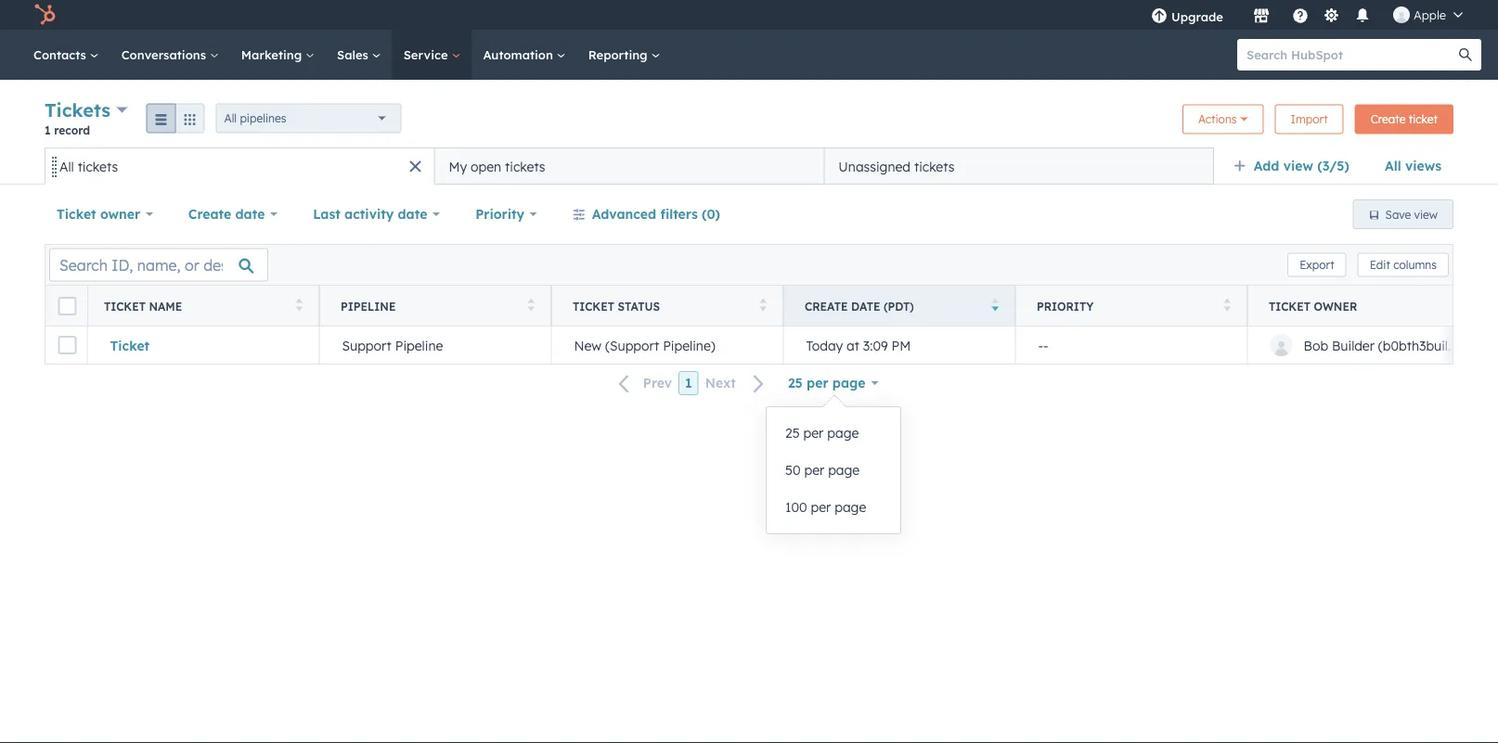 Task type: locate. For each thing, give the bounding box(es) containing it.
create up today
[[805, 300, 848, 313]]

view right add
[[1284, 158, 1314, 174]]

date right activity at the top left
[[398, 206, 428, 222]]

view inside button
[[1415, 208, 1439, 221]]

1 right prev
[[685, 375, 693, 391]]

0 vertical spatial 25 per page
[[788, 375, 866, 391]]

page for 100 per page button
[[835, 500, 867, 516]]

1 horizontal spatial date
[[398, 206, 428, 222]]

owner
[[100, 206, 140, 222], [1314, 300, 1358, 313]]

1 for 1
[[685, 375, 693, 391]]

tickets down record
[[78, 158, 118, 175]]

import button
[[1276, 104, 1344, 134]]

1 vertical spatial view
[[1415, 208, 1439, 221]]

1 vertical spatial owner
[[1314, 300, 1358, 313]]

owner inside popup button
[[100, 206, 140, 222]]

25 per page inside button
[[786, 425, 859, 442]]

tickets
[[78, 158, 118, 175], [505, 158, 546, 175], [915, 158, 955, 175]]

1 vertical spatial 1
[[685, 375, 693, 391]]

sales
[[337, 47, 372, 62]]

per
[[807, 375, 829, 391], [804, 425, 824, 442], [805, 462, 825, 479], [811, 500, 831, 516]]

date for create date
[[235, 206, 265, 222]]

priority
[[476, 206, 525, 222], [1037, 300, 1094, 313]]

25 up 50
[[786, 425, 800, 442]]

all views
[[1386, 158, 1442, 174]]

0 horizontal spatial press to sort. image
[[528, 299, 535, 312]]

bob builder (b0bth3builder2k23@
[[1304, 337, 1499, 354]]

at
[[847, 337, 860, 354]]

--
[[1039, 337, 1049, 354]]

import
[[1291, 112, 1329, 126]]

page up 50 per page button
[[828, 425, 859, 442]]

add view (3/5)
[[1254, 158, 1350, 174]]

all tickets
[[59, 158, 118, 175]]

press to sort. element for pipeline
[[528, 299, 535, 314]]

new
[[574, 337, 602, 354]]

notifications image
[[1355, 8, 1372, 25]]

1 inside tickets "banner"
[[45, 123, 51, 137]]

date down "all tickets" button
[[235, 206, 265, 222]]

all for all pipelines
[[224, 111, 237, 125]]

0 vertical spatial create
[[1371, 112, 1406, 126]]

0 vertical spatial owner
[[100, 206, 140, 222]]

date left (pdt)
[[852, 300, 881, 313]]

create for create ticket
[[1371, 112, 1406, 126]]

group
[[146, 104, 205, 133]]

-
[[1039, 337, 1044, 354], [1044, 337, 1049, 354]]

tickets right open at the top left of page
[[505, 158, 546, 175]]

create left ticket
[[1371, 112, 1406, 126]]

3:09
[[864, 337, 888, 354]]

advanced
[[592, 206, 657, 222]]

1 vertical spatial pipeline
[[395, 337, 443, 354]]

0 vertical spatial 25
[[788, 375, 803, 391]]

0 vertical spatial 1
[[45, 123, 51, 137]]

ticket owner
[[57, 206, 140, 222], [1270, 300, 1358, 313]]

settings image
[[1324, 8, 1341, 25]]

tickets inside 'button'
[[915, 158, 955, 175]]

per down today
[[807, 375, 829, 391]]

view inside popup button
[[1284, 158, 1314, 174]]

support pipeline button
[[319, 327, 552, 364]]

1 press to sort. image from the left
[[528, 299, 535, 312]]

4 press to sort. element from the left
[[1224, 299, 1231, 314]]

ticket
[[57, 206, 96, 222], [104, 300, 146, 313], [573, 300, 615, 313], [1270, 300, 1311, 313], [110, 337, 150, 354]]

all inside button
[[59, 158, 74, 175]]

menu
[[1138, 0, 1477, 30]]

2 tickets from the left
[[505, 158, 546, 175]]

0 horizontal spatial all
[[59, 158, 74, 175]]

1 horizontal spatial tickets
[[505, 158, 546, 175]]

page down at
[[833, 375, 866, 391]]

support pipeline
[[342, 337, 443, 354]]

last activity date button
[[301, 196, 452, 233]]

0 horizontal spatial priority
[[476, 206, 525, 222]]

menu item
[[1237, 0, 1241, 30]]

apple button
[[1383, 0, 1475, 30]]

all left pipelines
[[224, 111, 237, 125]]

1 horizontal spatial ticket owner
[[1270, 300, 1358, 313]]

0 vertical spatial pipeline
[[341, 300, 396, 313]]

press to sort. element
[[296, 299, 303, 314], [528, 299, 535, 314], [760, 299, 767, 314], [1224, 299, 1231, 314]]

apple
[[1414, 7, 1447, 22]]

all for all views
[[1386, 158, 1402, 174]]

pipeline inside button
[[395, 337, 443, 354]]

press to sort. image
[[296, 299, 303, 312]]

2 horizontal spatial all
[[1386, 158, 1402, 174]]

2 horizontal spatial create
[[1371, 112, 1406, 126]]

1 vertical spatial create
[[188, 206, 231, 222]]

press to sort. element for ticket status
[[760, 299, 767, 314]]

marketing link
[[230, 30, 326, 80]]

tickets inside "button"
[[505, 158, 546, 175]]

0 horizontal spatial owner
[[100, 206, 140, 222]]

date inside popup button
[[398, 206, 428, 222]]

25 per page
[[788, 375, 866, 391], [786, 425, 859, 442]]

ticket owner down all tickets
[[57, 206, 140, 222]]

my
[[449, 158, 467, 175]]

ticket owner inside popup button
[[57, 206, 140, 222]]

1 horizontal spatial priority
[[1037, 300, 1094, 313]]

filters
[[661, 206, 698, 222]]

hubspot image
[[33, 4, 56, 26]]

service link
[[393, 30, 472, 80]]

view
[[1284, 158, 1314, 174], [1415, 208, 1439, 221]]

activity
[[345, 206, 394, 222]]

3 press to sort. element from the left
[[760, 299, 767, 314]]

all left views
[[1386, 158, 1402, 174]]

pipeline right the support
[[395, 337, 443, 354]]

1 vertical spatial 25
[[786, 425, 800, 442]]

1 left record
[[45, 123, 51, 137]]

group inside tickets "banner"
[[146, 104, 205, 133]]

status
[[618, 300, 660, 313]]

1 tickets from the left
[[78, 158, 118, 175]]

all for all tickets
[[59, 158, 74, 175]]

0 vertical spatial priority
[[476, 206, 525, 222]]

0 horizontal spatial 1
[[45, 123, 51, 137]]

all pipelines button
[[216, 104, 402, 133]]

2 press to sort. element from the left
[[528, 299, 535, 314]]

reporting
[[589, 47, 651, 62]]

tickets for all tickets
[[78, 158, 118, 175]]

2 press to sort. image from the left
[[760, 299, 767, 312]]

tickets right unassigned on the right top of page
[[915, 158, 955, 175]]

0 horizontal spatial create
[[188, 206, 231, 222]]

per for 100 per page button
[[811, 500, 831, 516]]

ticket owner up bob
[[1270, 300, 1358, 313]]

view right save
[[1415, 208, 1439, 221]]

2 vertical spatial create
[[805, 300, 848, 313]]

unassigned tickets button
[[825, 148, 1215, 185]]

press to sort. image for ticket status
[[760, 299, 767, 312]]

page down 25 per page button
[[829, 462, 860, 479]]

conversations
[[121, 47, 210, 62]]

my open tickets button
[[435, 148, 825, 185]]

Search ID, name, or description search field
[[49, 248, 268, 282]]

25 per page button
[[767, 415, 901, 452]]

help button
[[1285, 0, 1317, 30]]

2 horizontal spatial press to sort. image
[[1224, 299, 1231, 312]]

0 horizontal spatial view
[[1284, 158, 1314, 174]]

owner down all tickets
[[100, 206, 140, 222]]

bob builder image
[[1394, 7, 1411, 23]]

25 per page down today
[[788, 375, 866, 391]]

priority down my open tickets
[[476, 206, 525, 222]]

2 - from the left
[[1044, 337, 1049, 354]]

last
[[313, 206, 341, 222]]

all down 1 record
[[59, 158, 74, 175]]

create
[[1371, 112, 1406, 126], [188, 206, 231, 222], [805, 300, 848, 313]]

tickets
[[45, 98, 111, 122]]

2 horizontal spatial tickets
[[915, 158, 955, 175]]

0 horizontal spatial ticket owner
[[57, 206, 140, 222]]

pagination navigation
[[608, 371, 776, 396]]

page
[[833, 375, 866, 391], [828, 425, 859, 442], [829, 462, 860, 479], [835, 500, 867, 516]]

25 right the next button
[[788, 375, 803, 391]]

page down 50 per page button
[[835, 500, 867, 516]]

2 horizontal spatial date
[[852, 300, 881, 313]]

unassigned tickets
[[839, 158, 955, 175]]

per right 50
[[805, 462, 825, 479]]

today at 3:09 pm button
[[784, 327, 1016, 364]]

1 vertical spatial 25 per page
[[786, 425, 859, 442]]

pipeline up the support
[[341, 300, 396, 313]]

help image
[[1293, 8, 1309, 25]]

export button
[[1288, 253, 1347, 277]]

per right 100
[[811, 500, 831, 516]]

edit
[[1370, 258, 1391, 272]]

create down "all tickets" button
[[188, 206, 231, 222]]

1 vertical spatial priority
[[1037, 300, 1094, 313]]

1 record
[[45, 123, 90, 137]]

per inside popup button
[[807, 375, 829, 391]]

ticket up bob
[[1270, 300, 1311, 313]]

1 horizontal spatial press to sort. image
[[760, 299, 767, 312]]

25 per page up 50 per page
[[786, 425, 859, 442]]

1 inside button
[[685, 375, 693, 391]]

ticket name
[[104, 300, 182, 313]]

pipeline
[[341, 300, 396, 313], [395, 337, 443, 354]]

0 vertical spatial view
[[1284, 158, 1314, 174]]

1 horizontal spatial view
[[1415, 208, 1439, 221]]

(b0bth3builder2k23@
[[1379, 337, 1499, 354]]

create inside create ticket button
[[1371, 112, 1406, 126]]

tickets inside button
[[78, 158, 118, 175]]

0 horizontal spatial date
[[235, 206, 265, 222]]

press to sort. image
[[528, 299, 535, 312], [760, 299, 767, 312], [1224, 299, 1231, 312]]

ticket down all tickets
[[57, 206, 96, 222]]

pipeline)
[[663, 337, 716, 354]]

all views link
[[1373, 148, 1454, 185]]

descending sort. press to sort ascending. element
[[992, 299, 999, 314]]

(pdt)
[[884, 300, 914, 313]]

3 press to sort. image from the left
[[1224, 299, 1231, 312]]

contacts
[[33, 47, 90, 62]]

date
[[235, 206, 265, 222], [398, 206, 428, 222], [852, 300, 881, 313]]

hubspot link
[[22, 4, 70, 26]]

priority up --
[[1037, 300, 1094, 313]]

record
[[54, 123, 90, 137]]

0 vertical spatial ticket owner
[[57, 206, 140, 222]]

today at 3:09 pm
[[807, 337, 911, 354]]

1 horizontal spatial 1
[[685, 375, 693, 391]]

prev
[[643, 375, 672, 392]]

3 tickets from the left
[[915, 158, 955, 175]]

1 horizontal spatial create
[[805, 300, 848, 313]]

all inside popup button
[[224, 111, 237, 125]]

create inside create date popup button
[[188, 206, 231, 222]]

1 vertical spatial ticket owner
[[1270, 300, 1358, 313]]

per up 50 per page
[[804, 425, 824, 442]]

prev button
[[608, 372, 679, 396]]

create ticket
[[1371, 112, 1439, 126]]

owner up builder
[[1314, 300, 1358, 313]]

export
[[1300, 258, 1335, 272]]

new (support pipeline) button
[[552, 327, 784, 364]]

pipelines
[[240, 111, 286, 125]]

1 horizontal spatial all
[[224, 111, 237, 125]]

100 per page
[[786, 500, 867, 516]]

0 horizontal spatial tickets
[[78, 158, 118, 175]]

date inside popup button
[[235, 206, 265, 222]]



Task type: vqa. For each thing, say whether or not it's contained in the screenshot.
View example use cases button for Group "image" 'CASES'
no



Task type: describe. For each thing, give the bounding box(es) containing it.
columns
[[1394, 258, 1438, 272]]

press to sort. image for pipeline
[[528, 299, 535, 312]]

page for 25 per page button
[[828, 425, 859, 442]]

save view button
[[1354, 200, 1454, 229]]

priority button
[[464, 196, 550, 233]]

create for create date (pdt)
[[805, 300, 848, 313]]

ticket left name on the top of the page
[[104, 300, 146, 313]]

(support
[[605, 337, 660, 354]]

tickets button
[[45, 97, 128, 124]]

conversations link
[[110, 30, 230, 80]]

100 per page button
[[767, 489, 901, 527]]

1 horizontal spatial owner
[[1314, 300, 1358, 313]]

pm
[[892, 337, 911, 354]]

search image
[[1460, 48, 1473, 61]]

service
[[404, 47, 452, 62]]

create for create date
[[188, 206, 231, 222]]

page for 50 per page button
[[829, 462, 860, 479]]

actions button
[[1183, 104, 1264, 134]]

ticket inside popup button
[[57, 206, 96, 222]]

reporting link
[[577, 30, 672, 80]]

priority inside popup button
[[476, 206, 525, 222]]

ticket status
[[573, 300, 660, 313]]

advanced filters (0) button
[[561, 196, 733, 233]]

marketplaces button
[[1243, 0, 1282, 30]]

add view (3/5) button
[[1222, 148, 1373, 185]]

contacts link
[[22, 30, 110, 80]]

(3/5)
[[1318, 158, 1350, 174]]

view for add
[[1284, 158, 1314, 174]]

save view
[[1386, 208, 1439, 221]]

press to sort. element for priority
[[1224, 299, 1231, 314]]

next
[[706, 375, 736, 392]]

tickets banner
[[45, 97, 1454, 148]]

page inside popup button
[[833, 375, 866, 391]]

1 button
[[679, 371, 699, 396]]

-- button
[[1016, 327, 1248, 364]]

25 inside popup button
[[788, 375, 803, 391]]

views
[[1406, 158, 1442, 174]]

50
[[786, 462, 801, 479]]

ticket owner button
[[45, 196, 165, 233]]

sales link
[[326, 30, 393, 80]]

1 for 1 record
[[45, 123, 51, 137]]

(0)
[[702, 206, 721, 222]]

edit columns
[[1370, 258, 1438, 272]]

builder
[[1333, 337, 1375, 354]]

1 - from the left
[[1039, 337, 1044, 354]]

next button
[[699, 372, 776, 396]]

automation
[[483, 47, 557, 62]]

date for create date (pdt)
[[852, 300, 881, 313]]

search button
[[1451, 39, 1482, 71]]

create date (pdt)
[[805, 300, 914, 313]]

unassigned
[[839, 158, 911, 175]]

name
[[149, 300, 182, 313]]

50 per page button
[[767, 452, 901, 489]]

edit columns button
[[1358, 253, 1450, 277]]

create ticket button
[[1356, 104, 1454, 134]]

upgrade image
[[1151, 8, 1168, 25]]

25 per page button
[[776, 365, 891, 402]]

create date
[[188, 206, 265, 222]]

actions
[[1199, 112, 1238, 126]]

25 inside button
[[786, 425, 800, 442]]

marketplaces image
[[1254, 8, 1270, 25]]

per for 25 per page button
[[804, 425, 824, 442]]

save
[[1386, 208, 1412, 221]]

notifications button
[[1347, 0, 1379, 30]]

settings link
[[1321, 5, 1344, 25]]

bob builder (b0bth3builder2k23@ button
[[1248, 327, 1499, 364]]

my open tickets
[[449, 158, 546, 175]]

100
[[786, 500, 808, 516]]

marketing
[[241, 47, 306, 62]]

last activity date
[[313, 206, 428, 222]]

ticket down ticket name
[[110, 337, 150, 354]]

25 per page inside popup button
[[788, 375, 866, 391]]

upgrade
[[1172, 9, 1224, 24]]

all pipelines
[[224, 111, 286, 125]]

tickets for unassigned tickets
[[915, 158, 955, 175]]

Search HubSpot search field
[[1238, 39, 1465, 71]]

create date button
[[176, 196, 290, 233]]

today
[[807, 337, 843, 354]]

per for 50 per page button
[[805, 462, 825, 479]]

add
[[1254, 158, 1280, 174]]

view for save
[[1415, 208, 1439, 221]]

ticket up new
[[573, 300, 615, 313]]

descending sort. press to sort ascending. image
[[992, 299, 999, 312]]

new (support pipeline)
[[574, 337, 716, 354]]

ticket link
[[110, 337, 297, 354]]

bob
[[1304, 337, 1329, 354]]

automation link
[[472, 30, 577, 80]]

menu containing apple
[[1138, 0, 1477, 30]]

1 press to sort. element from the left
[[296, 299, 303, 314]]

press to sort. image for priority
[[1224, 299, 1231, 312]]

advanced filters (0)
[[592, 206, 721, 222]]



